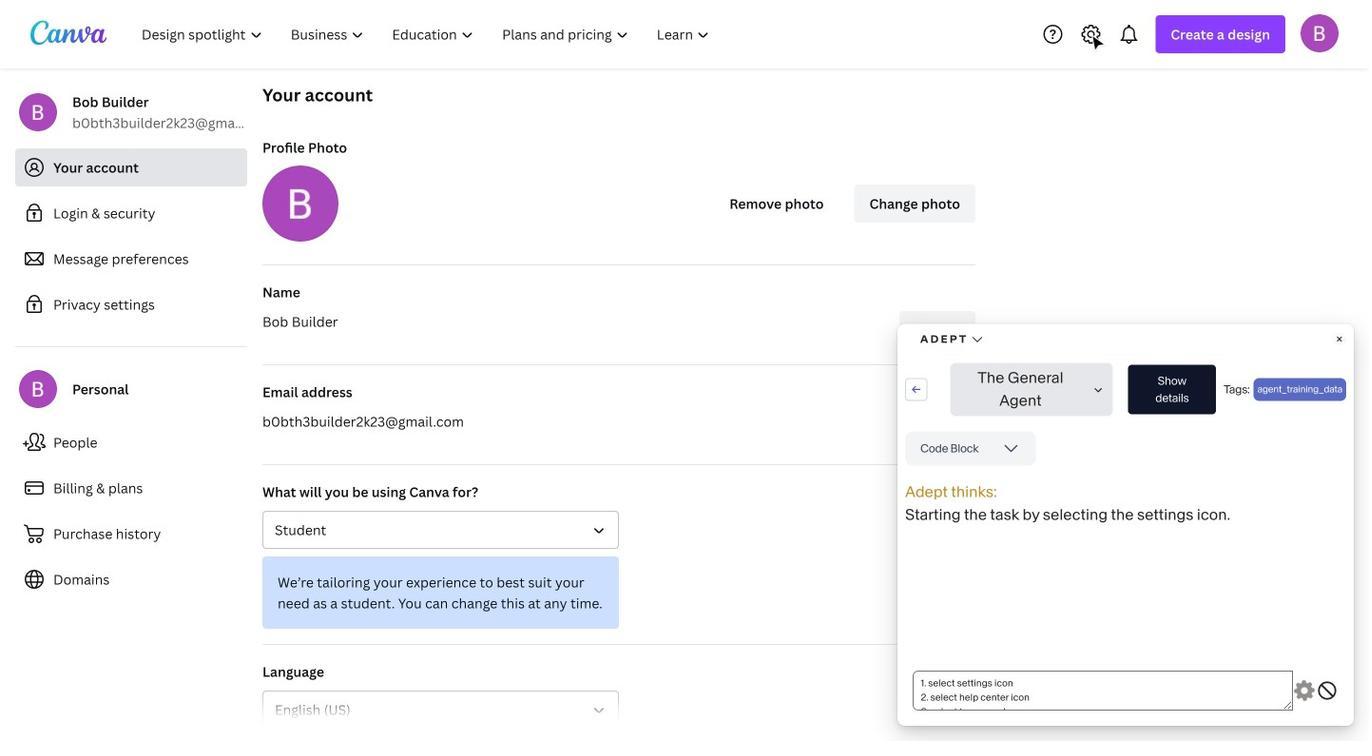 Task type: locate. For each thing, give the bounding box(es) containing it.
bob builder image
[[1301, 14, 1340, 52]]

Language: English (US) button
[[263, 691, 619, 729]]

None button
[[263, 511, 619, 549]]



Task type: describe. For each thing, give the bounding box(es) containing it.
top level navigation element
[[129, 15, 726, 53]]



Task type: vqa. For each thing, say whether or not it's contained in the screenshot.
Language: English (US) button
yes



